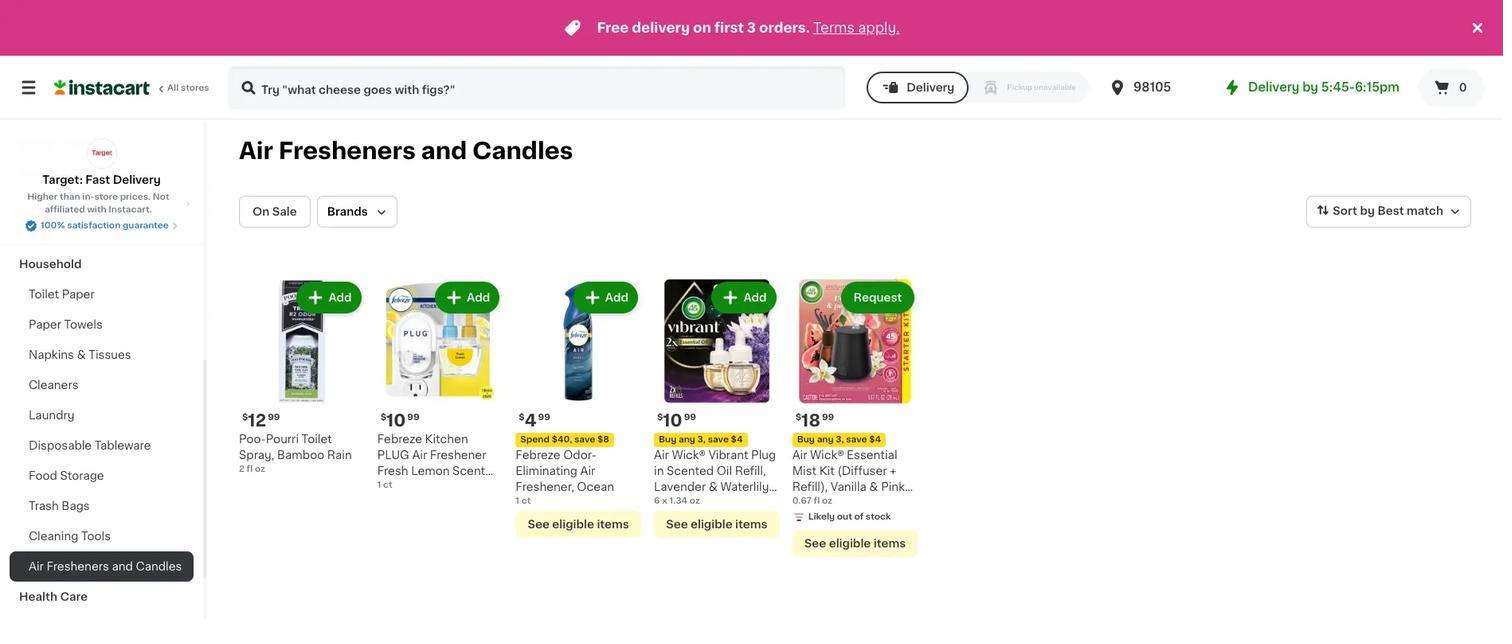 Task type: describe. For each thing, give the bounding box(es) containing it.
pourri
[[266, 434, 299, 445]]

poo-pourri toilet spray, bamboo rain 2 fl oz
[[239, 434, 352, 474]]

Best match Sort by field
[[1307, 196, 1472, 228]]

lavender
[[654, 482, 706, 493]]

target: fast delivery logo image
[[86, 139, 117, 169]]

match
[[1407, 206, 1444, 217]]

(diffuser
[[838, 466, 887, 477]]

febreze odor- eliminating air freshener, ocean 1 ct
[[516, 450, 614, 506]]

toilet inside the poo-pourri toilet spray, bamboo rain 2 fl oz
[[302, 434, 332, 445]]

freshener inside the air wick® essential mist kit (diffuser + refill), vanilla & pink papaya, air freshener
[[858, 498, 914, 509]]

air up likely out of stock
[[840, 498, 855, 509]]

oil inside 'febreze kitchen plug air freshener fresh lemon scent oil refill'
[[377, 482, 393, 493]]

& for soda
[[51, 138, 61, 149]]

tea
[[74, 168, 94, 179]]

0 horizontal spatial delivery
[[113, 174, 161, 186]]

coffee & tea link
[[10, 159, 194, 189]]

1 inside the febreze odor- eliminating air freshener, ocean 1 ct
[[516, 497, 520, 506]]

air inside 'febreze kitchen plug air freshener fresh lemon scent oil refill'
[[412, 450, 427, 461]]

spray,
[[239, 450, 274, 461]]

$ 10 99 for buy
[[657, 412, 696, 429]]

guarantee
[[123, 222, 169, 230]]

98105
[[1134, 81, 1172, 93]]

in-
[[82, 193, 94, 202]]

buy for 18
[[797, 436, 815, 444]]

cleaning
[[29, 531, 78, 543]]

cleaners
[[29, 380, 79, 391]]

sports drinks link
[[10, 189, 194, 219]]

satisfaction
[[67, 222, 121, 230]]

brands
[[327, 206, 368, 218]]

98105 button
[[1108, 65, 1204, 110]]

best
[[1378, 206, 1404, 217]]

plug
[[751, 450, 776, 461]]

& inside air wick® vibrant plug in scented oil refill, lavender & waterlily, air freshener
[[709, 482, 718, 493]]

sort by
[[1333, 206, 1375, 217]]

spend $40, save $8
[[521, 436, 609, 444]]

x
[[662, 497, 667, 506]]

kitchen
[[425, 434, 468, 445]]

air up mist
[[793, 450, 808, 461]]

3 $ from the left
[[381, 413, 386, 422]]

disposable tableware
[[29, 441, 151, 452]]

cleaning tools link
[[10, 522, 194, 552]]

request
[[854, 292, 902, 304]]

Search field
[[229, 67, 845, 108]]

air inside the febreze odor- eliminating air freshener, ocean 1 ct
[[580, 466, 596, 477]]

store
[[94, 193, 118, 202]]

& for coffee
[[62, 168, 71, 179]]

air left 1.34
[[654, 498, 669, 509]]

items for 4
[[597, 519, 629, 530]]

pantry
[[19, 229, 57, 240]]

oil inside air wick® vibrant plug in scented oil refill, lavender & waterlily, air freshener
[[717, 466, 732, 477]]

storage
[[60, 471, 104, 482]]

higher than in-store prices. not affiliated with instacart. link
[[13, 191, 190, 217]]

food storage
[[29, 471, 104, 482]]

2 product group from the left
[[377, 279, 503, 493]]

care
[[60, 592, 88, 603]]

0 vertical spatial 1
[[377, 481, 381, 490]]

on sale button
[[239, 196, 311, 228]]

items for 18
[[874, 538, 906, 550]]

service type group
[[867, 72, 1089, 104]]

refill),
[[793, 482, 828, 493]]

napkins & tissues
[[29, 350, 131, 361]]

0 horizontal spatial fresheners
[[47, 562, 109, 573]]

trash
[[29, 501, 59, 512]]

wick® for 18
[[810, 450, 844, 461]]

soda & water link
[[10, 128, 194, 159]]

household link
[[10, 249, 194, 280]]

see for 18
[[805, 538, 826, 550]]

trash bags link
[[10, 492, 194, 522]]

see eligible items button for 4
[[516, 511, 641, 538]]

+
[[890, 466, 897, 477]]

all stores link
[[54, 65, 210, 110]]

ct inside the febreze odor- eliminating air freshener, ocean 1 ct
[[522, 497, 531, 506]]

4
[[525, 412, 537, 429]]

first
[[715, 22, 744, 34]]

0
[[1459, 82, 1467, 93]]

2 add button from the left
[[437, 284, 498, 312]]

target: fast delivery link
[[42, 139, 161, 188]]

$8
[[598, 436, 609, 444]]

air up in
[[654, 450, 669, 461]]

likely out of stock
[[808, 513, 891, 522]]

than
[[60, 193, 80, 202]]

free
[[597, 22, 629, 34]]

$ for air wick® vibrant plug in scented oil refill, lavender & waterlily, air freshener
[[657, 413, 663, 422]]

stores
[[181, 84, 209, 92]]

limited time offer region
[[0, 0, 1468, 56]]

soda
[[19, 138, 49, 149]]

6
[[654, 497, 660, 506]]

instacart logo image
[[54, 78, 150, 97]]

see eligible items button for 18
[[793, 530, 918, 557]]

food storage link
[[10, 461, 194, 492]]

terms apply. link
[[813, 22, 900, 34]]

with
[[87, 206, 107, 214]]

4 product group from the left
[[654, 279, 780, 538]]

stock
[[866, 513, 891, 522]]

by for sort
[[1360, 206, 1375, 217]]

99 for air wick® vibrant plug in scented oil refill, lavender & waterlily, air freshener
[[684, 413, 696, 422]]

request button
[[843, 284, 913, 312]]

sort
[[1333, 206, 1358, 217]]

any for 18
[[817, 436, 834, 444]]

coffee & tea
[[19, 168, 94, 179]]

air wick® essential mist kit (diffuser + refill), vanilla & pink papaya, air freshener
[[793, 450, 914, 509]]

on
[[693, 22, 711, 34]]

see eligible items for 4
[[528, 519, 629, 530]]

likely
[[808, 513, 835, 522]]

apply.
[[858, 22, 900, 34]]

by for delivery
[[1303, 81, 1319, 93]]

cleaning tools
[[29, 531, 111, 543]]

scent
[[453, 466, 485, 477]]

household
[[19, 259, 82, 270]]

all
[[167, 84, 179, 92]]

delivery button
[[867, 72, 969, 104]]

bamboo
[[277, 450, 324, 461]]

orders.
[[759, 22, 810, 34]]

99 for febreze odor- eliminating air freshener, ocean
[[538, 413, 550, 422]]

water
[[63, 138, 97, 149]]

3
[[747, 22, 756, 34]]

soda & water
[[19, 138, 97, 149]]

freshener inside 'febreze kitchen plug air freshener fresh lemon scent oil refill'
[[430, 450, 486, 461]]

toilet inside "link"
[[29, 289, 59, 300]]

bags
[[62, 501, 90, 512]]

sale
[[272, 206, 297, 218]]

12
[[248, 412, 266, 429]]

1 horizontal spatial and
[[421, 139, 467, 163]]



Task type: locate. For each thing, give the bounding box(es) containing it.
$ up poo-
[[242, 413, 248, 422]]

1 horizontal spatial see
[[666, 519, 688, 530]]

0 vertical spatial by
[[1303, 81, 1319, 93]]

add for third "add" button from the right
[[467, 292, 490, 304]]

1 vertical spatial and
[[112, 562, 133, 573]]

& inside the air wick® essential mist kit (diffuser + refill), vanilla & pink papaya, air freshener
[[870, 482, 879, 493]]

3 99 from the left
[[407, 413, 420, 422]]

99 right 12 at the left bottom of the page
[[268, 413, 280, 422]]

see eligible items for 18
[[805, 538, 906, 550]]

99
[[268, 413, 280, 422], [684, 413, 696, 422], [407, 413, 420, 422], [538, 413, 550, 422], [822, 413, 834, 422]]

see eligible items button down 1.34
[[654, 511, 780, 538]]

1 buy from the left
[[659, 436, 677, 444]]

3 add from the left
[[605, 292, 629, 304]]

1 $ from the left
[[242, 413, 248, 422]]

freshener up 'stock'
[[858, 498, 914, 509]]

1 3, from the left
[[698, 436, 706, 444]]

0 vertical spatial air fresheners and candles
[[239, 139, 573, 163]]

1 horizontal spatial oz
[[690, 497, 700, 506]]

1 horizontal spatial $ 10 99
[[657, 412, 696, 429]]

$ for febreze odor- eliminating air freshener, ocean
[[519, 413, 525, 422]]

0 horizontal spatial oil
[[377, 482, 393, 493]]

waterlily,
[[721, 482, 772, 493]]

0 horizontal spatial febreze
[[377, 434, 422, 445]]

spend
[[521, 436, 550, 444]]

items down "waterlily,"
[[735, 519, 768, 530]]

freshener up scent
[[430, 450, 486, 461]]

99 right 4
[[538, 413, 550, 422]]

see eligible items down ocean
[[528, 519, 629, 530]]

air up ocean
[[580, 466, 596, 477]]

0 horizontal spatial $ 10 99
[[381, 412, 420, 429]]

see down "freshener,"
[[528, 519, 550, 530]]

$ up in
[[657, 413, 663, 422]]

fl right 2
[[247, 465, 253, 474]]

add for 1st "add" button from the right
[[744, 292, 767, 304]]

& down scented
[[709, 482, 718, 493]]

1 down fresh
[[377, 481, 381, 490]]

2 buy from the left
[[797, 436, 815, 444]]

99 up scented
[[684, 413, 696, 422]]

2 horizontal spatial oz
[[822, 497, 833, 506]]

eligible down 6 x 1.34 oz
[[691, 519, 733, 530]]

3,
[[698, 436, 706, 444], [836, 436, 844, 444]]

4 $ from the left
[[519, 413, 525, 422]]

items
[[735, 519, 768, 530], [597, 519, 629, 530], [874, 538, 906, 550]]

1 down "freshener,"
[[516, 497, 520, 506]]

1 vertical spatial oil
[[377, 482, 393, 493]]

$40,
[[552, 436, 572, 444]]

1 horizontal spatial toilet
[[302, 434, 332, 445]]

1 vertical spatial toilet
[[302, 434, 332, 445]]

0 vertical spatial fresheners
[[279, 139, 416, 163]]

eligible down likely out of stock
[[829, 538, 871, 550]]

toilet up bamboo
[[302, 434, 332, 445]]

0 horizontal spatial freshener
[[430, 450, 486, 461]]

1 horizontal spatial paper
[[62, 289, 95, 300]]

5 product group from the left
[[793, 279, 918, 557]]

$4 up essential
[[869, 436, 881, 444]]

0 horizontal spatial see eligible items button
[[516, 511, 641, 538]]

2 horizontal spatial freshener
[[858, 498, 914, 509]]

ct down "freshener,"
[[522, 497, 531, 506]]

toilet down household
[[29, 289, 59, 300]]

1 vertical spatial paper
[[29, 320, 61, 331]]

see down 6 x 1.34 oz
[[666, 519, 688, 530]]

wick® up scented
[[672, 450, 706, 461]]

0 horizontal spatial buy any 3, save $4
[[659, 436, 743, 444]]

delivery by 5:45-6:15pm link
[[1223, 78, 1400, 97]]

99 inside $ 12 99
[[268, 413, 280, 422]]

candles down search field
[[472, 139, 573, 163]]

0 horizontal spatial $4
[[731, 436, 743, 444]]

5 99 from the left
[[822, 413, 834, 422]]

99 right 18 at the right of page
[[822, 413, 834, 422]]

see for 4
[[528, 519, 550, 530]]

air up health
[[29, 562, 44, 573]]

2 $ 10 99 from the left
[[381, 412, 420, 429]]

1 vertical spatial by
[[1360, 206, 1375, 217]]

1 99 from the left
[[268, 413, 280, 422]]

3, for 18
[[836, 436, 844, 444]]

1 horizontal spatial see eligible items button
[[654, 511, 780, 538]]

freshener,
[[516, 482, 574, 493]]

see down likely
[[805, 538, 826, 550]]

napkins
[[29, 350, 74, 361]]

food
[[29, 471, 57, 482]]

all stores
[[167, 84, 209, 92]]

wick® inside air wick® vibrant plug in scented oil refill, lavender & waterlily, air freshener
[[672, 450, 706, 461]]

plug
[[377, 450, 409, 461]]

$ 12 99
[[242, 412, 280, 429]]

1 $ 10 99 from the left
[[657, 412, 696, 429]]

$ inside $ 12 99
[[242, 413, 248, 422]]

1 horizontal spatial $4
[[869, 436, 881, 444]]

see eligible items down 1.34
[[666, 519, 768, 530]]

toilet paper link
[[10, 280, 194, 310]]

2 wick® from the left
[[810, 450, 844, 461]]

buy down 18 at the right of page
[[797, 436, 815, 444]]

see eligible items down of
[[805, 538, 906, 550]]

1 vertical spatial candles
[[136, 562, 182, 573]]

0 vertical spatial ct
[[383, 481, 393, 490]]

1 10 from the left
[[663, 412, 683, 429]]

air fresheners and candles up brands dropdown button
[[239, 139, 573, 163]]

buy any 3, save $4 for 18
[[797, 436, 881, 444]]

terms
[[813, 22, 855, 34]]

0 vertical spatial and
[[421, 139, 467, 163]]

1 add button from the left
[[298, 284, 360, 312]]

febreze inside 'febreze kitchen plug air freshener fresh lemon scent oil refill'
[[377, 434, 422, 445]]

oil down the vibrant in the bottom left of the page
[[717, 466, 732, 477]]

10
[[663, 412, 683, 429], [386, 412, 406, 429]]

0 horizontal spatial see eligible items
[[528, 519, 629, 530]]

add for 2nd "add" button from the right
[[605, 292, 629, 304]]

4 add from the left
[[744, 292, 767, 304]]

buy any 3, save $4 for 10
[[659, 436, 743, 444]]

febreze down spend
[[516, 450, 561, 461]]

2 horizontal spatial eligible
[[829, 538, 871, 550]]

2 99 from the left
[[684, 413, 696, 422]]

kit
[[820, 466, 835, 477]]

any down $ 18 99
[[817, 436, 834, 444]]

in
[[654, 466, 664, 477]]

1 horizontal spatial fresheners
[[279, 139, 416, 163]]

1 horizontal spatial fl
[[814, 497, 820, 506]]

napkins & tissues link
[[10, 340, 194, 370]]

$ up spend
[[519, 413, 525, 422]]

see eligible items button
[[654, 511, 780, 538], [516, 511, 641, 538], [793, 530, 918, 557]]

freshener
[[430, 450, 486, 461], [672, 498, 728, 509], [858, 498, 914, 509]]

1 horizontal spatial buy any 3, save $4
[[797, 436, 881, 444]]

save up the vibrant in the bottom left of the page
[[708, 436, 729, 444]]

& for napkins
[[77, 350, 86, 361]]

0 horizontal spatial ct
[[383, 481, 393, 490]]

2 horizontal spatial see eligible items button
[[793, 530, 918, 557]]

febreze up plug
[[377, 434, 422, 445]]

1 horizontal spatial by
[[1360, 206, 1375, 217]]

2 $4 from the left
[[869, 436, 881, 444]]

ct down fresh
[[383, 481, 393, 490]]

air wick® vibrant plug in scented oil refill, lavender & waterlily, air freshener
[[654, 450, 776, 509]]

1 horizontal spatial buy
[[797, 436, 815, 444]]

wick®
[[672, 450, 706, 461], [810, 450, 844, 461]]

febreze
[[377, 434, 422, 445], [516, 450, 561, 461]]

1 horizontal spatial oil
[[717, 466, 732, 477]]

fast
[[86, 174, 110, 186]]

laundry
[[29, 410, 75, 421]]

febreze for plug
[[377, 434, 422, 445]]

& left tissues
[[77, 350, 86, 361]]

0 vertical spatial febreze
[[377, 434, 422, 445]]

target: fast delivery
[[42, 174, 161, 186]]

air fresheners and candles link
[[10, 552, 194, 582]]

2 save from the left
[[575, 436, 595, 444]]

laundry link
[[10, 401, 194, 431]]

eligible for 4
[[552, 519, 594, 530]]

0 vertical spatial candles
[[472, 139, 573, 163]]

2 horizontal spatial delivery
[[1249, 81, 1300, 93]]

candles down cleaning tools link
[[136, 562, 182, 573]]

2 buy any 3, save $4 from the left
[[797, 436, 881, 444]]

2 any from the left
[[817, 436, 834, 444]]

1 horizontal spatial freshener
[[672, 498, 728, 509]]

odor-
[[563, 450, 597, 461]]

2 3, from the left
[[836, 436, 844, 444]]

$4 up the vibrant in the bottom left of the page
[[731, 436, 743, 444]]

scented
[[667, 466, 714, 477]]

$ 10 99 up plug
[[381, 412, 420, 429]]

freshener down lavender
[[672, 498, 728, 509]]

items down ocean
[[597, 519, 629, 530]]

2 horizontal spatial save
[[846, 436, 867, 444]]

0 horizontal spatial candles
[[136, 562, 182, 573]]

0 horizontal spatial see
[[528, 519, 550, 530]]

0 vertical spatial fl
[[247, 465, 253, 474]]

0 horizontal spatial and
[[112, 562, 133, 573]]

health care
[[19, 592, 88, 603]]

fresheners up brands
[[279, 139, 416, 163]]

fresheners up 'care'
[[47, 562, 109, 573]]

0.67 fl oz
[[793, 497, 833, 506]]

1 wick® from the left
[[672, 450, 706, 461]]

drinks
[[60, 198, 97, 210]]

10 up plug
[[386, 412, 406, 429]]

0 vertical spatial paper
[[62, 289, 95, 300]]

1 vertical spatial 1
[[516, 497, 520, 506]]

& right soda
[[51, 138, 61, 149]]

ocean
[[577, 482, 614, 493]]

1 horizontal spatial ct
[[522, 497, 531, 506]]

1 horizontal spatial 3,
[[836, 436, 844, 444]]

product group containing 12
[[239, 279, 365, 476]]

toilet
[[29, 289, 59, 300], [302, 434, 332, 445]]

$ 10 99 up scented
[[657, 412, 696, 429]]

3 product group from the left
[[516, 279, 641, 538]]

$ 10 99 for febreze
[[381, 412, 420, 429]]

99 for air wick® essential mist kit (diffuser + refill), vanilla & pink papaya, air freshener
[[822, 413, 834, 422]]

poo-
[[239, 434, 266, 445]]

1 horizontal spatial any
[[817, 436, 834, 444]]

1 save from the left
[[708, 436, 729, 444]]

0 horizontal spatial toilet
[[29, 289, 59, 300]]

2 $ from the left
[[657, 413, 663, 422]]

paper up napkins
[[29, 320, 61, 331]]

buy
[[659, 436, 677, 444], [797, 436, 815, 444]]

save for 18
[[846, 436, 867, 444]]

add button
[[298, 284, 360, 312], [437, 284, 498, 312], [575, 284, 637, 312], [713, 284, 775, 312]]

on sale
[[253, 206, 297, 218]]

air fresheners and candles up health care link
[[29, 562, 182, 573]]

paper up towels
[[62, 289, 95, 300]]

0 horizontal spatial eligible
[[552, 519, 594, 530]]

by right sort
[[1360, 206, 1375, 217]]

3 add button from the left
[[575, 284, 637, 312]]

4 99 from the left
[[538, 413, 550, 422]]

0 horizontal spatial paper
[[29, 320, 61, 331]]

$ 4 99
[[519, 412, 550, 429]]

0 horizontal spatial wick®
[[672, 450, 706, 461]]

1 any from the left
[[679, 436, 696, 444]]

delivery by 5:45-6:15pm
[[1249, 81, 1400, 93]]

0.67
[[793, 497, 812, 506]]

buy any 3, save $4 up the vibrant in the bottom left of the page
[[659, 436, 743, 444]]

disposable tableware link
[[10, 431, 194, 461]]

oz right 1.34
[[690, 497, 700, 506]]

0 vertical spatial oil
[[717, 466, 732, 477]]

0 horizontal spatial items
[[597, 519, 629, 530]]

1 product group from the left
[[239, 279, 365, 476]]

eligible down ocean
[[552, 519, 594, 530]]

oil down fresh
[[377, 482, 393, 493]]

trash bags
[[29, 501, 90, 512]]

lemon
[[411, 466, 450, 477]]

air fresheners and candles
[[239, 139, 573, 163], [29, 562, 182, 573]]

5 $ from the left
[[796, 413, 802, 422]]

affiliated
[[45, 206, 85, 214]]

fl inside the poo-pourri toilet spray, bamboo rain 2 fl oz
[[247, 465, 253, 474]]

save up odor- at the bottom of the page
[[575, 436, 595, 444]]

2 add from the left
[[467, 292, 490, 304]]

paper
[[62, 289, 95, 300], [29, 320, 61, 331]]

$4 for 18
[[869, 436, 881, 444]]

2 horizontal spatial see eligible items
[[805, 538, 906, 550]]

fresh
[[377, 466, 408, 477]]

$ inside $ 18 99
[[796, 413, 802, 422]]

wick® inside the air wick® essential mist kit (diffuser + refill), vanilla & pink papaya, air freshener
[[810, 450, 844, 461]]

any up scented
[[679, 436, 696, 444]]

0 horizontal spatial 10
[[386, 412, 406, 429]]

1 add from the left
[[329, 292, 352, 304]]

febreze for eliminating
[[516, 450, 561, 461]]

best match
[[1378, 206, 1444, 217]]

3, up (diffuser in the right bottom of the page
[[836, 436, 844, 444]]

$ inside $ 4 99
[[519, 413, 525, 422]]

1 horizontal spatial wick®
[[810, 450, 844, 461]]

None search field
[[228, 65, 846, 110]]

by left the 5:45-
[[1303, 81, 1319, 93]]

1 buy any 3, save $4 from the left
[[659, 436, 743, 444]]

buy any 3, save $4 down $ 18 99
[[797, 436, 881, 444]]

see eligible items button for 10
[[654, 511, 780, 538]]

1 vertical spatial ct
[[522, 497, 531, 506]]

and inside air fresheners and candles link
[[112, 562, 133, 573]]

add for first "add" button from left
[[329, 292, 352, 304]]

delivery
[[632, 22, 690, 34]]

1 horizontal spatial 10
[[663, 412, 683, 429]]

$ up plug
[[381, 413, 386, 422]]

99 inside $ 4 99
[[538, 413, 550, 422]]

and
[[421, 139, 467, 163], [112, 562, 133, 573]]

product group
[[239, 279, 365, 476], [377, 279, 503, 493], [516, 279, 641, 538], [654, 279, 780, 538], [793, 279, 918, 557]]

by
[[1303, 81, 1319, 93], [1360, 206, 1375, 217]]

4 add button from the left
[[713, 284, 775, 312]]

paper towels link
[[10, 310, 194, 340]]

oz up likely
[[822, 497, 833, 506]]

health care link
[[10, 582, 194, 613]]

1 horizontal spatial see eligible items
[[666, 519, 768, 530]]

1 horizontal spatial items
[[735, 519, 768, 530]]

0 horizontal spatial by
[[1303, 81, 1319, 93]]

0 vertical spatial toilet
[[29, 289, 59, 300]]

save up essential
[[846, 436, 867, 444]]

$ up mist
[[796, 413, 802, 422]]

0 horizontal spatial oz
[[255, 465, 265, 474]]

1 vertical spatial fl
[[814, 497, 820, 506]]

product group containing 4
[[516, 279, 641, 538]]

pantry link
[[10, 219, 194, 249]]

any for 10
[[679, 436, 696, 444]]

freshener inside air wick® vibrant plug in scented oil refill, lavender & waterlily, air freshener
[[672, 498, 728, 509]]

buy for 10
[[659, 436, 677, 444]]

air up on
[[239, 139, 273, 163]]

save for 10
[[708, 436, 729, 444]]

$ 10 99
[[657, 412, 696, 429], [381, 412, 420, 429]]

0 horizontal spatial 3,
[[698, 436, 706, 444]]

see eligible items button down ocean
[[516, 511, 641, 538]]

wick® up the kit
[[810, 450, 844, 461]]

by inside field
[[1360, 206, 1375, 217]]

oz down spray,
[[255, 465, 265, 474]]

0 horizontal spatial fl
[[247, 465, 253, 474]]

eligible for 10
[[691, 519, 733, 530]]

& left pink
[[870, 482, 879, 493]]

5:45-
[[1322, 81, 1355, 93]]

see eligible items for 10
[[666, 519, 768, 530]]

delivery inside button
[[907, 82, 955, 93]]

& left tea
[[62, 168, 71, 179]]

any
[[679, 436, 696, 444], [817, 436, 834, 444]]

1 horizontal spatial air fresheners and candles
[[239, 139, 573, 163]]

6:15pm
[[1355, 81, 1400, 93]]

3, up scented
[[698, 436, 706, 444]]

see for 10
[[666, 519, 688, 530]]

paper inside "link"
[[62, 289, 95, 300]]

fl right 0.67
[[814, 497, 820, 506]]

see eligible items button down of
[[793, 530, 918, 557]]

target:
[[42, 174, 83, 186]]

febreze inside the febreze odor- eliminating air freshener, ocean 1 ct
[[516, 450, 561, 461]]

1 $4 from the left
[[731, 436, 743, 444]]

air up lemon
[[412, 450, 427, 461]]

delivery for delivery by 5:45-6:15pm
[[1249, 81, 1300, 93]]

product group containing 18
[[793, 279, 918, 557]]

tableware
[[95, 441, 151, 452]]

6 x 1.34 oz
[[654, 497, 700, 506]]

buy up in
[[659, 436, 677, 444]]

refill
[[396, 482, 424, 493]]

99 inside $ 18 99
[[822, 413, 834, 422]]

0 horizontal spatial save
[[575, 436, 595, 444]]

oz inside the poo-pourri toilet spray, bamboo rain 2 fl oz
[[255, 465, 265, 474]]

3 save from the left
[[846, 436, 867, 444]]

10 up in
[[663, 412, 683, 429]]

2 10 from the left
[[386, 412, 406, 429]]

0 button
[[1419, 69, 1484, 107]]

$4 for 10
[[731, 436, 743, 444]]

3, for 10
[[698, 436, 706, 444]]

2 horizontal spatial items
[[874, 538, 906, 550]]

99 up plug
[[407, 413, 420, 422]]

eligible for 18
[[829, 538, 871, 550]]

items for 10
[[735, 519, 768, 530]]

$ for air wick® essential mist kit (diffuser + refill), vanilla & pink papaya, air freshener
[[796, 413, 802, 422]]

sports drinks
[[19, 198, 97, 210]]

wick® for 10
[[672, 450, 706, 461]]

1 horizontal spatial 1
[[516, 497, 520, 506]]

1 vertical spatial air fresheners and candles
[[29, 562, 182, 573]]

juice link
[[10, 98, 194, 128]]

on
[[253, 206, 270, 218]]

2 horizontal spatial see
[[805, 538, 826, 550]]

1 vertical spatial fresheners
[[47, 562, 109, 573]]

fl
[[247, 465, 253, 474], [814, 497, 820, 506]]

delivery for delivery
[[907, 82, 955, 93]]

10 for febreze
[[386, 412, 406, 429]]

1 vertical spatial febreze
[[516, 450, 561, 461]]

fresheners
[[279, 139, 416, 163], [47, 562, 109, 573]]

1 horizontal spatial candles
[[472, 139, 573, 163]]

1 horizontal spatial save
[[708, 436, 729, 444]]

1 horizontal spatial delivery
[[907, 82, 955, 93]]

1 horizontal spatial eligible
[[691, 519, 733, 530]]

higher
[[27, 193, 58, 202]]

free delivery on first 3 orders. terms apply.
[[597, 22, 900, 34]]

0 horizontal spatial 1
[[377, 481, 381, 490]]

0 horizontal spatial air fresheners and candles
[[29, 562, 182, 573]]

1.34
[[670, 497, 688, 506]]

0 horizontal spatial any
[[679, 436, 696, 444]]

1 horizontal spatial febreze
[[516, 450, 561, 461]]

see
[[666, 519, 688, 530], [528, 519, 550, 530], [805, 538, 826, 550]]

see eligible items
[[666, 519, 768, 530], [528, 519, 629, 530], [805, 538, 906, 550]]

items down 'stock'
[[874, 538, 906, 550]]

health
[[19, 592, 57, 603]]

0 horizontal spatial buy
[[659, 436, 677, 444]]

10 for buy
[[663, 412, 683, 429]]

tissues
[[89, 350, 131, 361]]



Task type: vqa. For each thing, say whether or not it's contained in the screenshot.
IF on the left bottom
no



